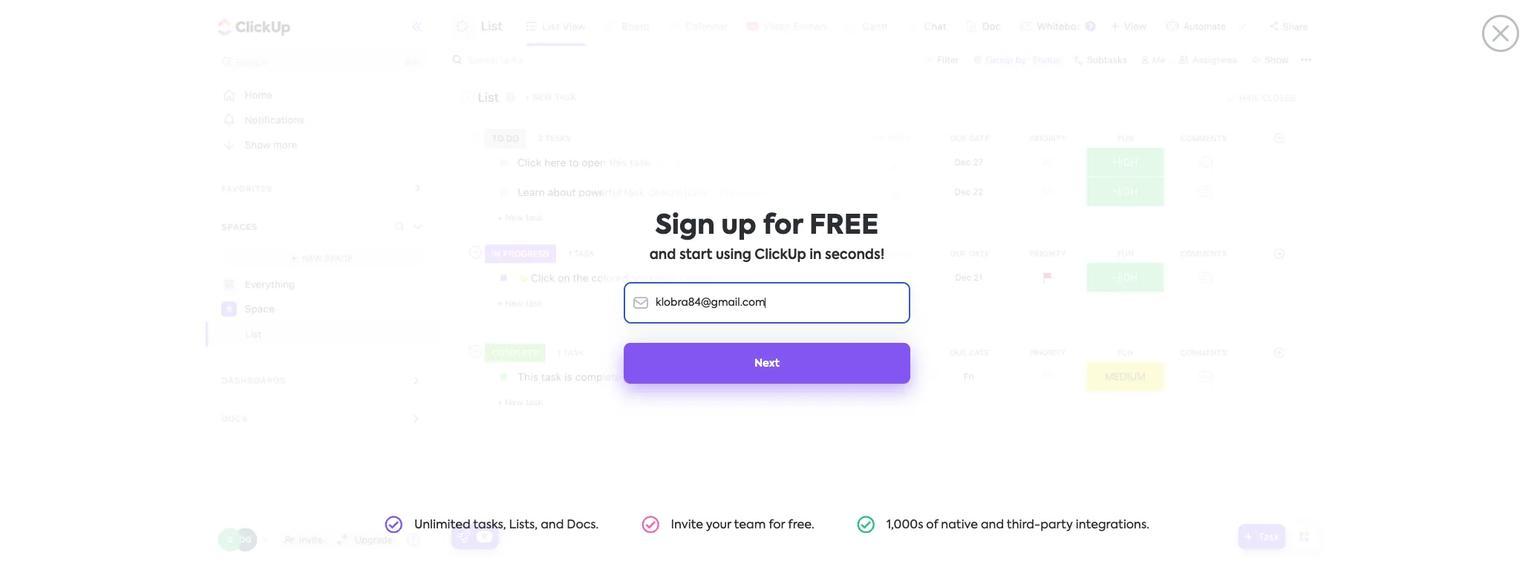 Task type: describe. For each thing, give the bounding box(es) containing it.
0 vertical spatial for
[[763, 213, 803, 240]]

and for 1,000s of native and third-party integrations.
[[981, 519, 1004, 531]]

in
[[810, 249, 822, 262]]

next
[[755, 359, 780, 369]]

for inside list
[[769, 519, 785, 531]]

free.
[[788, 519, 814, 531]]

third-
[[1007, 519, 1041, 531]]

docs.
[[567, 519, 599, 531]]

native
[[941, 519, 978, 531]]

Enter your work email email field
[[624, 282, 910, 324]]

party
[[1041, 519, 1073, 531]]

start
[[679, 249, 712, 262]]

and for unlimited tasks, lists, and docs.
[[541, 519, 564, 531]]

free
[[809, 213, 879, 240]]

unlimited
[[414, 519, 471, 531]]

lists,
[[509, 519, 538, 531]]

and start using clickup in seconds!
[[650, 249, 885, 262]]

invite your team for free.
[[671, 519, 814, 531]]

using
[[716, 249, 751, 262]]

1,000s of native and third-party integrations.
[[887, 519, 1150, 531]]



Task type: vqa. For each thing, say whether or not it's contained in the screenshot.
FEATURES
no



Task type: locate. For each thing, give the bounding box(es) containing it.
team
[[734, 519, 766, 531]]

for
[[763, 213, 803, 240], [769, 519, 785, 531]]

unlimited tasks, lists, and docs.
[[414, 519, 599, 531]]

next button
[[624, 343, 910, 384]]

of
[[926, 519, 938, 531]]

1 vertical spatial for
[[769, 519, 785, 531]]

your
[[706, 519, 731, 531]]

invite
[[671, 519, 703, 531]]

for up clickup on the top
[[763, 213, 803, 240]]

and left start
[[650, 249, 676, 262]]

0 horizontal spatial and
[[541, 519, 564, 531]]

and left third-
[[981, 519, 1004, 531]]

list
[[374, 505, 1161, 545]]

up
[[721, 213, 756, 240]]

sign
[[655, 213, 715, 240]]

clickup
[[755, 249, 806, 262]]

tasks,
[[473, 519, 506, 531]]

1 horizontal spatial and
[[650, 249, 676, 262]]

and right lists,
[[541, 519, 564, 531]]

seconds!
[[825, 249, 885, 262]]

list containing unlimited tasks, lists, and docs.
[[374, 505, 1161, 545]]

list inside "sign up for free" dialog
[[374, 505, 1161, 545]]

2 horizontal spatial and
[[981, 519, 1004, 531]]

sign up for free
[[655, 213, 879, 240]]

1,000s
[[887, 519, 923, 531]]

and
[[650, 249, 676, 262], [541, 519, 564, 531], [981, 519, 1004, 531]]

sign up for free dialog
[[0, 0, 1534, 567]]

integrations.
[[1076, 519, 1150, 531]]

for left free.
[[769, 519, 785, 531]]



